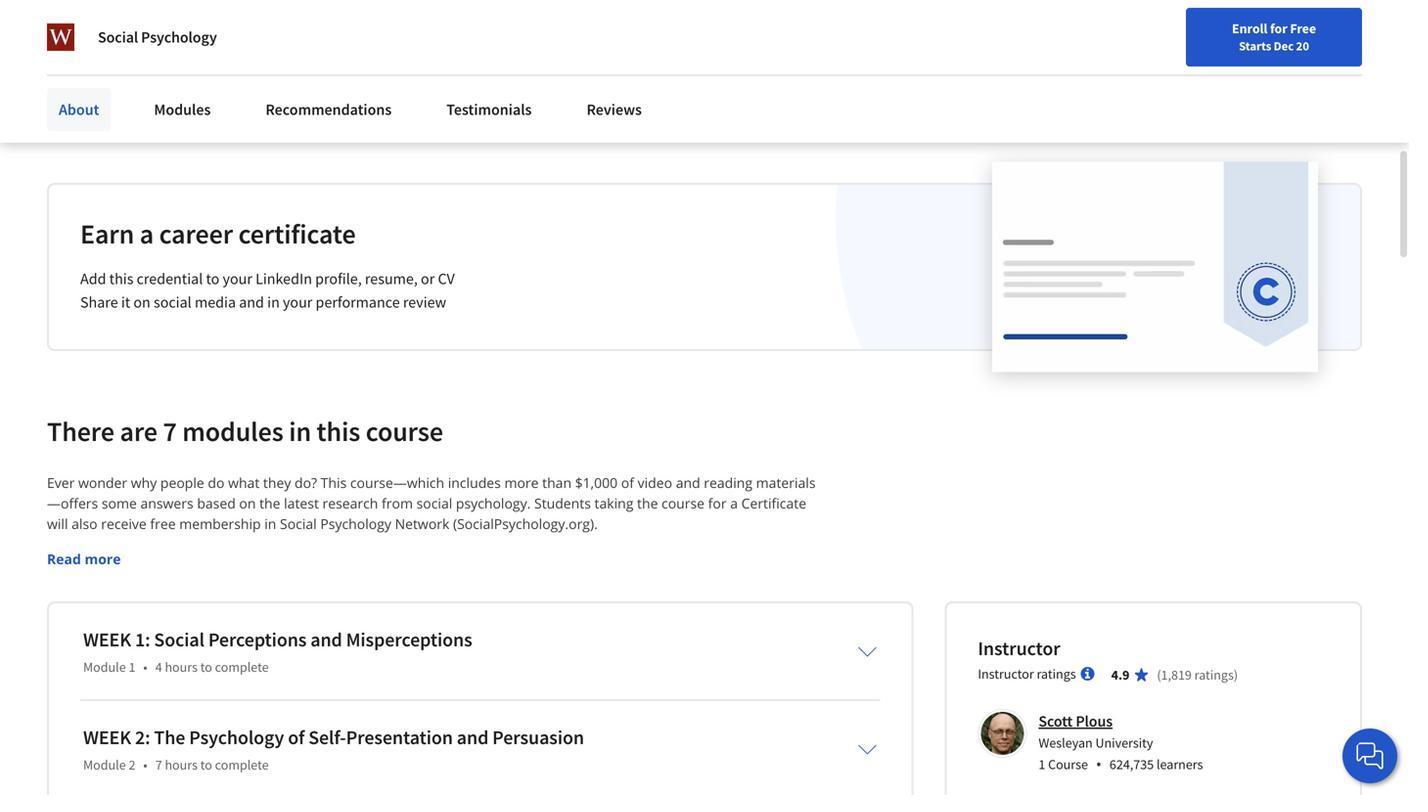 Task type: locate. For each thing, give the bounding box(es) containing it.
video
[[638, 474, 673, 493]]

psychology down research
[[320, 515, 392, 534]]

free
[[1291, 20, 1317, 37]]

social
[[98, 27, 138, 47], [280, 515, 317, 534], [154, 628, 205, 653]]

on inside add this credential to your linkedin profile, resume, or cv share it on social media and in your performance review
[[134, 293, 151, 312]]

2:
[[135, 726, 150, 751]]

social inside week 1: social perceptions and misperceptions module 1 • 4 hours to complete
[[154, 628, 205, 653]]

on
[[134, 293, 151, 312], [239, 495, 256, 513]]

1 horizontal spatial for
[[708, 495, 727, 513]]

2 vertical spatial more
[[85, 550, 121, 569]]

this inside add this credential to your linkedin profile, resume, or cv share it on social media and in your performance review
[[109, 269, 134, 289]]

1 inside week 1: social perceptions and misperceptions module 1 • 4 hours to complete
[[129, 659, 136, 677]]

2 module from the top
[[83, 757, 126, 775]]

show notifications image
[[1182, 24, 1205, 48]]

module left 4
[[83, 659, 126, 677]]

0 vertical spatial are
[[521, 0, 559, 9]]

of inside week 2: the psychology of self-presentation and persuasion module 2 • 7 hours to complete
[[288, 726, 305, 751]]

1 horizontal spatial 7
[[163, 415, 177, 449]]

and inside week 2: the psychology of self-presentation and persuasion module 2 • 7 hours to complete
[[457, 726, 489, 751]]

your up media
[[223, 269, 252, 289]]

0 vertical spatial complete
[[215, 659, 269, 677]]

are left mastering
[[521, 0, 559, 9]]

week 2: the psychology of self-presentation and persuasion module 2 • 7 hours to complete
[[83, 726, 584, 775]]

than
[[542, 474, 572, 493]]

2 vertical spatial to
[[200, 757, 212, 775]]

ever
[[47, 474, 75, 493]]

(
[[1157, 667, 1162, 684]]

0 horizontal spatial course
[[366, 415, 443, 449]]

persuasion
[[493, 726, 584, 751]]

this up it
[[109, 269, 134, 289]]

week
[[83, 628, 131, 653], [83, 726, 131, 751]]

week left the 1:
[[83, 628, 131, 653]]

social down see
[[98, 27, 138, 47]]

• left 4
[[143, 659, 148, 677]]

1 hours from the top
[[165, 659, 198, 677]]

0 vertical spatial this
[[109, 269, 134, 289]]

also
[[72, 515, 98, 534]]

network
[[395, 515, 450, 534]]

1 vertical spatial module
[[83, 757, 126, 775]]

more right learn
[[121, 67, 157, 86]]

0 vertical spatial on
[[134, 293, 151, 312]]

on right it
[[134, 293, 151, 312]]

for inside enroll for free starts dec 20
[[1271, 20, 1288, 37]]

0 vertical spatial of
[[621, 474, 634, 493]]

for
[[1271, 20, 1288, 37], [268, 67, 287, 86], [708, 495, 727, 513]]

0 vertical spatial 7
[[163, 415, 177, 449]]

instructor up scott plous icon
[[978, 666, 1034, 683]]

2 vertical spatial psychology
[[189, 726, 284, 751]]

2 vertical spatial social
[[154, 628, 205, 653]]

hours down the
[[165, 757, 198, 775]]

0 vertical spatial for
[[1271, 20, 1288, 37]]

instructor for instructor
[[978, 637, 1061, 661]]

0 vertical spatial to
[[206, 269, 220, 289]]

1 the from the left
[[260, 495, 280, 513]]

1 vertical spatial a
[[730, 495, 738, 513]]

do
[[208, 474, 225, 493]]

see
[[79, 0, 122, 9]]

2 vertical spatial in
[[265, 515, 276, 534]]

includes
[[448, 474, 501, 493]]

1:
[[135, 628, 150, 653]]

certificate
[[238, 217, 356, 251]]

1 horizontal spatial on
[[239, 495, 256, 513]]

psychology.
[[456, 495, 531, 513]]

course
[[1048, 756, 1088, 774]]

1 vertical spatial course
[[662, 495, 705, 513]]

coursera career certificate image
[[993, 162, 1319, 372]]

1 left 4
[[129, 659, 136, 677]]

there are 7 modules in this course
[[47, 415, 443, 449]]

this up this
[[317, 415, 361, 449]]

1 vertical spatial this
[[317, 415, 361, 449]]

social up 4
[[154, 628, 205, 653]]

modules
[[154, 100, 211, 119]]

2 week from the top
[[83, 726, 131, 751]]

2
[[129, 757, 136, 775]]

some
[[102, 495, 137, 513]]

in up "do?"
[[289, 415, 311, 449]]

based
[[197, 495, 236, 513]]

self-
[[309, 726, 346, 751]]

of up taking
[[621, 474, 634, 493]]

the down video
[[637, 495, 658, 513]]

your down linkedin
[[283, 293, 313, 312]]

in down they
[[265, 515, 276, 534]]

0 vertical spatial module
[[83, 659, 126, 677]]

week for week 2: the psychology of self-presentation and persuasion
[[83, 726, 131, 751]]

social down credential
[[154, 293, 192, 312]]

psychology
[[141, 27, 217, 47], [320, 515, 392, 534], [189, 726, 284, 751]]

the
[[260, 495, 280, 513], [637, 495, 658, 513]]

what
[[228, 474, 260, 493]]

social down latest
[[280, 515, 317, 534]]

hours right 4
[[165, 659, 198, 677]]

( 1,819 ratings )
[[1157, 667, 1238, 684]]

for down reading
[[708, 495, 727, 513]]

week inside week 2: the psychology of self-presentation and persuasion module 2 • 7 hours to complete
[[83, 726, 131, 751]]

about
[[160, 67, 200, 86]]

free
[[150, 515, 176, 534]]

hours
[[165, 659, 198, 677], [165, 757, 198, 775]]

1 horizontal spatial ratings
[[1195, 667, 1234, 684]]

• inside scott plous wesleyan university 1 course • 624,735 learners
[[1096, 754, 1102, 775]]

0 horizontal spatial 7
[[155, 757, 162, 775]]

0 vertical spatial more
[[121, 67, 157, 86]]

0 vertical spatial psychology
[[141, 27, 217, 47]]

ratings right 1,819
[[1195, 667, 1234, 684]]

more for read more
[[85, 550, 121, 569]]

the down they
[[260, 495, 280, 513]]

week inside week 1: social perceptions and misperceptions module 1 • 4 hours to complete
[[83, 628, 131, 653]]

social inside ever wonder why people do what they do? this course—which includes more than $1,000 of video and reading materials —offers some answers based on the latest research from social psychology. students taking the course for a certificate will also receive free membership in social psychology network (socialpsychology.org).
[[417, 495, 453, 513]]

1 vertical spatial for
[[268, 67, 287, 86]]

of left self-
[[288, 726, 305, 751]]

for left business
[[268, 67, 287, 86]]

1 vertical spatial instructor
[[978, 666, 1034, 683]]

module left 2
[[83, 757, 126, 775]]

coursera
[[203, 67, 265, 86]]

1 horizontal spatial course
[[662, 495, 705, 513]]

624,735
[[1110, 756, 1154, 774]]

a down reading
[[730, 495, 738, 513]]

1 horizontal spatial social
[[154, 628, 205, 653]]

companies
[[389, 0, 516, 9]]

1 vertical spatial complete
[[215, 757, 269, 775]]

0 vertical spatial in
[[267, 293, 280, 312]]

coursera enterprise logos image
[[926, 0, 1318, 74]]

about link
[[47, 88, 111, 131]]

7 up people
[[163, 415, 177, 449]]

1 horizontal spatial a
[[730, 495, 738, 513]]

1 vertical spatial 7
[[155, 757, 162, 775]]

a right earn
[[140, 217, 154, 251]]

1 vertical spatial 1
[[1039, 756, 1046, 774]]

0 horizontal spatial social
[[154, 293, 192, 312]]

learn more about coursera for business
[[79, 67, 350, 86]]

2 complete from the top
[[215, 757, 269, 775]]

1 vertical spatial on
[[239, 495, 256, 513]]

2 vertical spatial for
[[708, 495, 727, 513]]

1 vertical spatial to
[[200, 659, 212, 677]]

2 hours from the top
[[165, 757, 198, 775]]

• inside week 1: social perceptions and misperceptions module 1 • 4 hours to complete
[[143, 659, 148, 677]]

to right 2
[[200, 757, 212, 775]]

0 horizontal spatial for
[[268, 67, 287, 86]]

0 horizontal spatial social
[[98, 27, 138, 47]]

0 vertical spatial hours
[[165, 659, 198, 677]]

review
[[403, 293, 447, 312]]

scott
[[1039, 712, 1073, 732]]

1,819
[[1162, 667, 1192, 684]]

1 horizontal spatial 1
[[1039, 756, 1046, 774]]

to right 4
[[200, 659, 212, 677]]

psychology up about
[[141, 27, 217, 47]]

instructor
[[978, 637, 1061, 661], [978, 666, 1034, 683]]

module
[[83, 659, 126, 677], [83, 757, 126, 775]]

and right media
[[239, 293, 264, 312]]

a
[[140, 217, 154, 251], [730, 495, 738, 513]]

add
[[80, 269, 106, 289]]

university
[[1096, 735, 1154, 752]]

this
[[109, 269, 134, 289], [317, 415, 361, 449]]

complete inside week 1: social perceptions and misperceptions module 1 • 4 hours to complete
[[215, 659, 269, 677]]

chat with us image
[[1355, 741, 1386, 772]]

business
[[290, 67, 350, 86]]

and left persuasion
[[457, 726, 489, 751]]

1 horizontal spatial your
[[283, 293, 313, 312]]

1 week from the top
[[83, 628, 131, 653]]

1 horizontal spatial the
[[637, 495, 658, 513]]

are up why
[[120, 415, 158, 449]]

more
[[121, 67, 157, 86], [505, 474, 539, 493], [85, 550, 121, 569]]

more up the psychology. at the bottom left of page
[[505, 474, 539, 493]]

0 horizontal spatial 1
[[129, 659, 136, 677]]

complete inside week 2: the psychology of self-presentation and persuasion module 2 • 7 hours to complete
[[215, 757, 269, 775]]

students
[[534, 495, 591, 513]]

1 vertical spatial hours
[[165, 757, 198, 775]]

course up course—which
[[366, 415, 443, 449]]

ratings up scott
[[1037, 666, 1076, 683]]

1 horizontal spatial are
[[521, 0, 559, 9]]

2 instructor from the top
[[978, 666, 1034, 683]]

how
[[127, 0, 177, 9]]

more inside the 'read more' 'button'
[[85, 550, 121, 569]]

0 vertical spatial instructor
[[978, 637, 1061, 661]]

0 horizontal spatial the
[[260, 495, 280, 513]]

will
[[47, 515, 68, 534]]

0 horizontal spatial on
[[134, 293, 151, 312]]

0 vertical spatial a
[[140, 217, 154, 251]]

and right video
[[676, 474, 701, 493]]

to up media
[[206, 269, 220, 289]]

wesleyan
[[1039, 735, 1093, 752]]

0 vertical spatial your
[[223, 269, 252, 289]]

0 horizontal spatial this
[[109, 269, 134, 289]]

psychology right the
[[189, 726, 284, 751]]

more right read
[[85, 550, 121, 569]]

and right perceptions
[[311, 628, 342, 653]]

7 right 2
[[155, 757, 162, 775]]

social up network
[[417, 495, 453, 513]]

a inside ever wonder why people do what they do? this course—which includes more than $1,000 of video and reading materials —offers some answers based on the latest research from social psychology. students taking the course for a certificate will also receive free membership in social psychology network (socialpsychology.org).
[[730, 495, 738, 513]]

enroll for free starts dec 20
[[1232, 20, 1317, 54]]

1 vertical spatial more
[[505, 474, 539, 493]]

1 vertical spatial psychology
[[320, 515, 392, 534]]

latest
[[284, 495, 319, 513]]

coursera image
[[23, 16, 148, 47]]

1 instructor from the top
[[978, 637, 1061, 661]]

media
[[195, 293, 236, 312]]

• right 2
[[143, 757, 148, 775]]

for up the dec
[[1271, 20, 1288, 37]]

1 vertical spatial social
[[417, 495, 453, 513]]

1 vertical spatial week
[[83, 726, 131, 751]]

in down linkedin
[[267, 293, 280, 312]]

hours inside week 1: social perceptions and misperceptions module 1 • 4 hours to complete
[[165, 659, 198, 677]]

1 vertical spatial of
[[288, 726, 305, 751]]

0 vertical spatial course
[[366, 415, 443, 449]]

2 horizontal spatial for
[[1271, 20, 1288, 37]]

and inside week 1: social perceptions and misperceptions module 1 • 4 hours to complete
[[311, 628, 342, 653]]

1 horizontal spatial social
[[417, 495, 453, 513]]

0 horizontal spatial ratings
[[1037, 666, 1076, 683]]

course down video
[[662, 495, 705, 513]]

instructor up 'instructor ratings'
[[978, 637, 1061, 661]]

• right course
[[1096, 754, 1102, 775]]

week left 2:
[[83, 726, 131, 751]]

0 horizontal spatial of
[[288, 726, 305, 751]]

1 left course
[[1039, 756, 1046, 774]]

resume,
[[365, 269, 418, 289]]

there
[[47, 415, 114, 449]]

or
[[421, 269, 435, 289]]

1 vertical spatial your
[[283, 293, 313, 312]]

2 horizontal spatial social
[[280, 515, 317, 534]]

from
[[382, 495, 413, 513]]

more inside ever wonder why people do what they do? this course—which includes more than $1,000 of video and reading materials —offers some answers based on the latest research from social psychology. students taking the course for a certificate will also receive free membership in social psychology network (socialpsychology.org).
[[505, 474, 539, 493]]

0 vertical spatial social
[[154, 293, 192, 312]]

0 vertical spatial 1
[[129, 659, 136, 677]]

1 horizontal spatial of
[[621, 474, 634, 493]]

1 vertical spatial are
[[120, 415, 158, 449]]

and
[[239, 293, 264, 312], [676, 474, 701, 493], [311, 628, 342, 653], [457, 726, 489, 751]]

read more
[[47, 550, 121, 569]]

1 module from the top
[[83, 659, 126, 677]]

1 complete from the top
[[215, 659, 269, 677]]

1 vertical spatial social
[[280, 515, 317, 534]]

testimonials
[[447, 100, 532, 119]]

in inside ever wonder why people do what they do? this course—which includes more than $1,000 of video and reading materials —offers some answers based on the latest research from social psychology. students taking the course for a certificate will also receive free membership in social psychology network (socialpsychology.org).
[[265, 515, 276, 534]]

recommendations link
[[254, 88, 404, 131]]

course
[[366, 415, 443, 449], [662, 495, 705, 513]]

profile,
[[315, 269, 362, 289]]

demand
[[110, 10, 207, 44]]

social
[[154, 293, 192, 312], [417, 495, 453, 513]]

menu item
[[1035, 20, 1161, 83]]

on down 'what'
[[239, 495, 256, 513]]

0 vertical spatial week
[[83, 628, 131, 653]]

presentation
[[346, 726, 453, 751]]



Task type: describe. For each thing, give the bounding box(es) containing it.
it
[[121, 293, 130, 312]]

psychology inside week 2: the psychology of self-presentation and persuasion module 2 • 7 hours to complete
[[189, 726, 284, 751]]

recommendations
[[266, 100, 392, 119]]

0 horizontal spatial your
[[223, 269, 252, 289]]

plous
[[1076, 712, 1113, 732]]

research
[[323, 495, 378, 513]]

social inside add this credential to your linkedin profile, resume, or cv share it on social media and in your performance review
[[154, 293, 192, 312]]

starts
[[1239, 38, 1272, 54]]

top
[[344, 0, 384, 9]]

at
[[315, 0, 339, 9]]

mastering
[[564, 0, 682, 9]]

week for week 1: social perceptions and misperceptions
[[83, 628, 131, 653]]

module inside week 2: the psychology of self-presentation and persuasion module 2 • 7 hours to complete
[[83, 757, 126, 775]]

in-
[[79, 10, 110, 44]]

week 1: social perceptions and misperceptions module 1 • 4 hours to complete
[[83, 628, 472, 677]]

and inside add this credential to your linkedin profile, resume, or cv share it on social media and in your performance review
[[239, 293, 264, 312]]

1 inside scott plous wesleyan university 1 course • 624,735 learners
[[1039, 756, 1046, 774]]

read more button
[[47, 549, 121, 570]]

cv
[[438, 269, 455, 289]]

credential
[[137, 269, 203, 289]]

in inside add this credential to your linkedin profile, resume, or cv share it on social media and in your performance review
[[267, 293, 280, 312]]

learn more about coursera for business link
[[79, 67, 350, 86]]

add this credential to your linkedin profile, resume, or cv share it on social media and in your performance review
[[80, 269, 455, 312]]

module inside week 1: social perceptions and misperceptions module 1 • 4 hours to complete
[[83, 659, 126, 677]]

for inside ever wonder why people do what they do? this course—which includes more than $1,000 of video and reading materials —offers some answers based on the latest research from social psychology. students taking the course for a certificate will also receive free membership in social psychology network (socialpsychology.org).
[[708, 495, 727, 513]]

skills
[[213, 10, 272, 44]]

to inside add this credential to your linkedin profile, resume, or cv share it on social media and in your performance review
[[206, 269, 220, 289]]

are inside the see how employees at top companies are mastering in-demand skills
[[521, 0, 559, 9]]

taking
[[595, 495, 634, 513]]

see how employees at top companies are mastering in-demand skills
[[79, 0, 682, 44]]

social inside ever wonder why people do what they do? this course—which includes more than $1,000 of video and reading materials —offers some answers based on the latest research from social psychology. students taking the course for a certificate will also receive free membership in social psychology network (socialpsychology.org).
[[280, 515, 317, 534]]

)
[[1234, 667, 1238, 684]]

receive
[[101, 515, 147, 534]]

materials
[[756, 474, 816, 493]]

about
[[59, 100, 99, 119]]

instructor for instructor ratings
[[978, 666, 1034, 683]]

membership
[[179, 515, 261, 534]]

scott plous image
[[981, 713, 1024, 756]]

dec
[[1274, 38, 1294, 54]]

of inside ever wonder why people do what they do? this course—which includes more than $1,000 of video and reading materials —offers some answers based on the latest research from social psychology. students taking the course for a certificate will also receive free membership in social psychology network (socialpsychology.org).
[[621, 474, 634, 493]]

1 horizontal spatial this
[[317, 415, 361, 449]]

scott plous link
[[1039, 712, 1113, 732]]

linkedin
[[256, 269, 312, 289]]

$1,000
[[575, 474, 618, 493]]

earn a career certificate
[[80, 217, 356, 251]]

20
[[1297, 38, 1310, 54]]

instructor ratings
[[978, 666, 1076, 683]]

0 vertical spatial social
[[98, 27, 138, 47]]

the
[[154, 726, 185, 751]]

and inside ever wonder why people do what they do? this course—which includes more than $1,000 of video and reading materials —offers some answers based on the latest research from social psychology. students taking the course for a certificate will also receive free membership in social psychology network (socialpsychology.org).
[[676, 474, 701, 493]]

reviews
[[587, 100, 642, 119]]

misperceptions
[[346, 628, 472, 653]]

1 vertical spatial in
[[289, 415, 311, 449]]

to inside week 1: social perceptions and misperceptions module 1 • 4 hours to complete
[[200, 659, 212, 677]]

more for learn more about coursera for business
[[121, 67, 157, 86]]

0 horizontal spatial a
[[140, 217, 154, 251]]

• inside week 2: the psychology of self-presentation and persuasion module 2 • 7 hours to complete
[[143, 757, 148, 775]]

0 horizontal spatial are
[[120, 415, 158, 449]]

(socialpsychology.org).
[[453, 515, 598, 534]]

to inside week 2: the psychology of self-presentation and persuasion module 2 • 7 hours to complete
[[200, 757, 212, 775]]

employees
[[183, 0, 310, 9]]

perceptions
[[208, 628, 307, 653]]

4
[[155, 659, 162, 677]]

on inside ever wonder why people do what they do? this course—which includes more than $1,000 of video and reading materials —offers some answers based on the latest research from social psychology. students taking the course for a certificate will also receive free membership in social psychology network (socialpsychology.org).
[[239, 495, 256, 513]]

hours inside week 2: the psychology of self-presentation and persuasion module 2 • 7 hours to complete
[[165, 757, 198, 775]]

modules link
[[142, 88, 223, 131]]

7 inside week 2: the psychology of self-presentation and persuasion module 2 • 7 hours to complete
[[155, 757, 162, 775]]

social psychology
[[98, 27, 217, 47]]

performance
[[316, 293, 400, 312]]

4.9
[[1112, 667, 1130, 684]]

wesleyan university image
[[47, 23, 74, 51]]

why
[[131, 474, 157, 493]]

wonder
[[78, 474, 127, 493]]

psychology inside ever wonder why people do what they do? this course—which includes more than $1,000 of video and reading materials —offers some answers based on the latest research from social psychology. students taking the course for a certificate will also receive free membership in social psychology network (socialpsychology.org).
[[320, 515, 392, 534]]

career
[[159, 217, 233, 251]]

course—which
[[350, 474, 445, 493]]

modules
[[182, 415, 284, 449]]

do?
[[295, 474, 317, 493]]

learners
[[1157, 756, 1203, 774]]

read
[[47, 550, 81, 569]]

earn
[[80, 217, 134, 251]]

course inside ever wonder why people do what they do? this course—which includes more than $1,000 of video and reading materials —offers some answers based on the latest research from social psychology. students taking the course for a certificate will also receive free membership in social psychology network (socialpsychology.org).
[[662, 495, 705, 513]]

learn
[[79, 67, 118, 86]]

answers
[[140, 495, 194, 513]]

they
[[263, 474, 291, 493]]

testimonials link
[[435, 88, 544, 131]]

share
[[80, 293, 118, 312]]

2 the from the left
[[637, 495, 658, 513]]

certificate
[[742, 495, 807, 513]]

enroll
[[1232, 20, 1268, 37]]

reviews link
[[575, 88, 654, 131]]

ever wonder why people do what they do? this course—which includes more than $1,000 of video and reading materials —offers some answers based on the latest research from social psychology. students taking the course for a certificate will also receive free membership in social psychology network (socialpsychology.org).
[[47, 474, 816, 534]]



Task type: vqa. For each thing, say whether or not it's contained in the screenshot.
4 'button'
no



